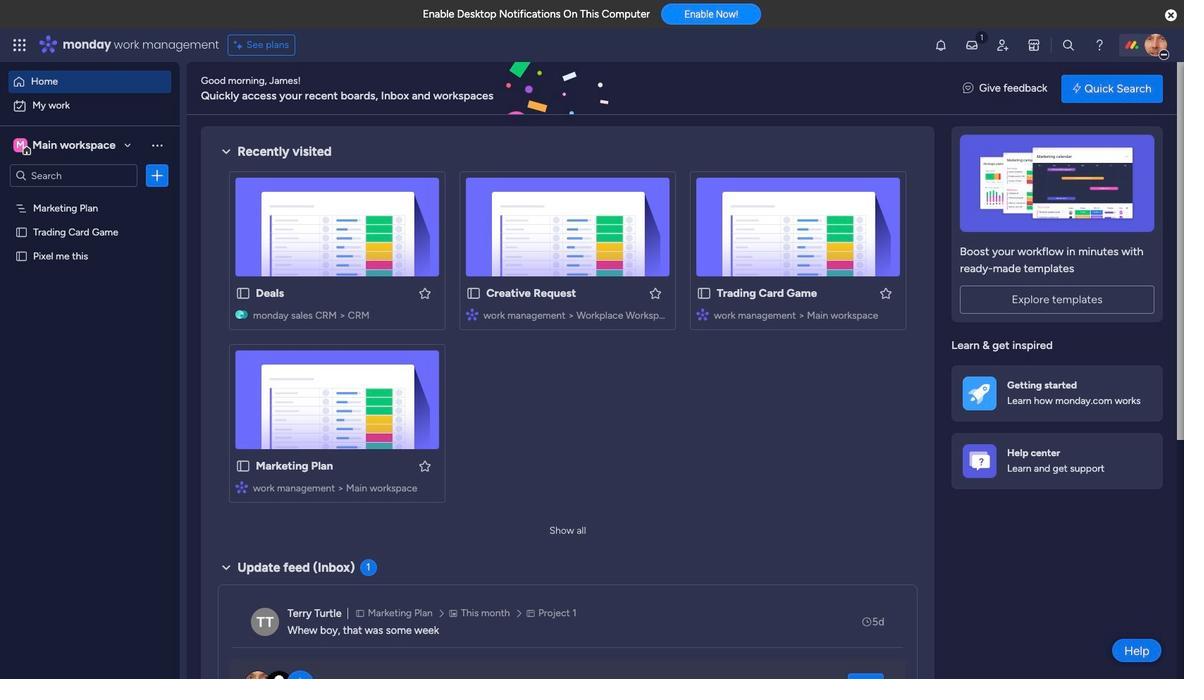 Task type: describe. For each thing, give the bounding box(es) containing it.
workspace options image
[[150, 138, 164, 152]]

workspace selection element
[[13, 137, 118, 155]]

help image
[[1093, 38, 1107, 52]]

dapulse close image
[[1166, 8, 1178, 23]]

close update feed (inbox) image
[[218, 559, 235, 576]]

v2 user feedback image
[[964, 81, 974, 96]]

see plans image
[[234, 37, 247, 53]]

1 horizontal spatial public board image
[[236, 458, 251, 474]]

search everything image
[[1062, 38, 1076, 52]]

add to favorites image
[[880, 286, 894, 300]]

close recently visited image
[[218, 143, 235, 160]]

Search in workspace field
[[30, 168, 118, 184]]

1 vertical spatial public board image
[[697, 286, 712, 301]]

1 element
[[360, 559, 377, 576]]

getting started element
[[952, 365, 1164, 421]]

2 vertical spatial option
[[0, 195, 180, 198]]



Task type: locate. For each thing, give the bounding box(es) containing it.
option
[[8, 71, 171, 93], [8, 95, 171, 117], [0, 195, 180, 198]]

v2 bolt switch image
[[1074, 81, 1082, 96]]

0 vertical spatial public board image
[[15, 249, 28, 262]]

1 vertical spatial option
[[8, 95, 171, 117]]

help center element
[[952, 433, 1164, 489]]

workspace image
[[13, 138, 28, 153]]

invite members image
[[997, 38, 1011, 52]]

2 vertical spatial public board image
[[236, 458, 251, 474]]

1 horizontal spatial public board image
[[236, 286, 251, 301]]

public board image
[[15, 225, 28, 238], [236, 286, 251, 301], [466, 286, 482, 301]]

monday marketplace image
[[1028, 38, 1042, 52]]

add to favorites image
[[418, 286, 432, 300], [649, 286, 663, 300], [418, 459, 432, 473]]

list box
[[0, 193, 180, 458]]

terry turtle image
[[251, 608, 279, 636]]

1 image
[[976, 29, 989, 45]]

0 vertical spatial option
[[8, 71, 171, 93]]

2 horizontal spatial public board image
[[466, 286, 482, 301]]

james peterson image
[[1145, 34, 1168, 56]]

notifications image
[[935, 38, 949, 52]]

select product image
[[13, 38, 27, 52]]

options image
[[150, 169, 164, 183]]

public board image
[[15, 249, 28, 262], [697, 286, 712, 301], [236, 458, 251, 474]]

0 horizontal spatial public board image
[[15, 225, 28, 238]]

quick search results list box
[[218, 160, 918, 520]]

update feed image
[[966, 38, 980, 52]]

0 horizontal spatial public board image
[[15, 249, 28, 262]]

2 horizontal spatial public board image
[[697, 286, 712, 301]]

templates image image
[[965, 135, 1151, 232]]



